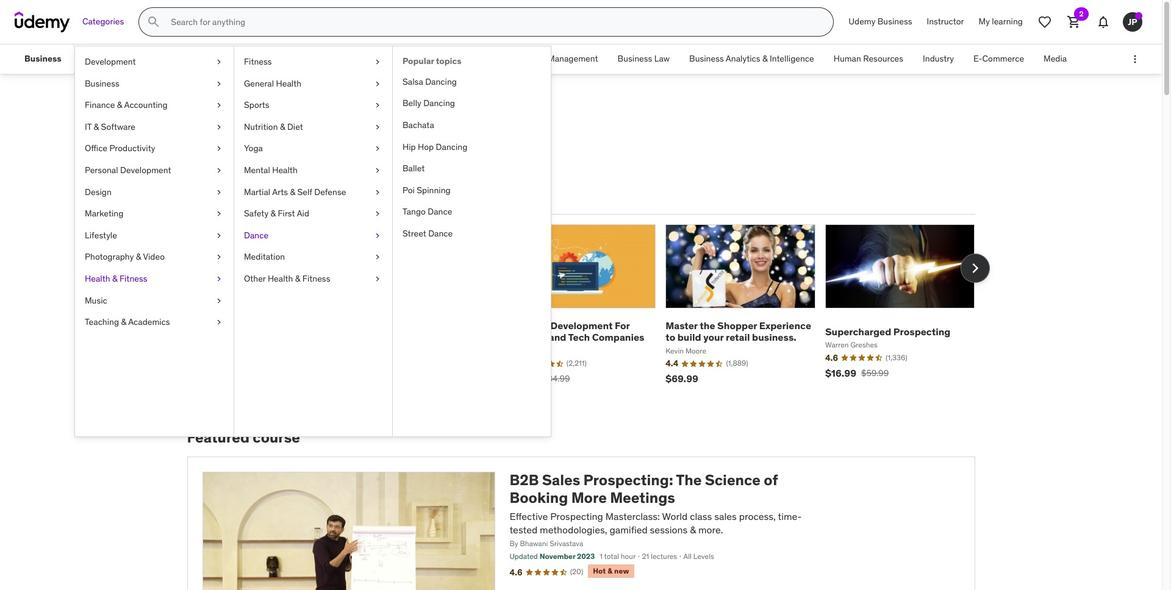 Task type: describe. For each thing, give the bounding box(es) containing it.
master the shopper experience to build your retail business.
[[666, 320, 811, 344]]

xsmall image for development
[[214, 56, 224, 68]]

submit search image
[[147, 15, 161, 29]]

safety & first aid link
[[234, 203, 392, 225]]

photography & video
[[85, 252, 165, 263]]

21 lectures
[[642, 552, 677, 561]]

salsa dancing link
[[393, 71, 551, 93]]

1 horizontal spatial business link
[[75, 73, 234, 95]]

e-commerce
[[974, 53, 1024, 64]]

instructor link
[[920, 7, 971, 37]]

updated
[[510, 552, 538, 561]]

e-
[[974, 53, 982, 64]]

booking
[[510, 489, 568, 507]]

software
[[101, 121, 135, 132]]

salsa dancing
[[403, 76, 457, 87]]

21
[[642, 552, 649, 561]]

mental
[[244, 165, 270, 176]]

& left first
[[271, 208, 276, 219]]

finance & accounting link
[[75, 95, 234, 116]]

& left self
[[290, 186, 295, 197]]

(20)
[[570, 567, 583, 576]]

martial
[[244, 186, 270, 197]]

safety & first aid
[[244, 208, 309, 219]]

udemy business link
[[841, 7, 920, 37]]

arrow pointing to subcategory menu links image
[[71, 45, 82, 74]]

project management
[[518, 53, 598, 64]]

2
[[1079, 9, 1084, 18]]

xsmall image for finance & accounting
[[214, 100, 224, 111]]

0 vertical spatial courses
[[242, 102, 322, 128]]

master the shopper experience to build your retail business. link
[[666, 320, 811, 344]]

sports
[[244, 100, 269, 111]]

belly dancing
[[403, 98, 455, 109]]

& inside b2b sales prospecting: the science of booking more meetings effective prospecting masterclass: world class sales process, time- tested methodologies, gamified sessions & more. by bhawani srivastava
[[690, 524, 696, 536]]

business law link
[[608, 45, 680, 74]]

xsmall image for other health & fitness
[[373, 273, 382, 285]]

sales inside b2b sales prospecting: the science of booking more meetings effective prospecting masterclass: world class sales process, time- tested methodologies, gamified sessions & more. by bhawani srivastava
[[542, 471, 580, 490]]

business strategy
[[368, 53, 437, 64]]

xsmall image for meditation
[[373, 252, 382, 263]]

& right finance
[[117, 100, 122, 111]]

salsa
[[403, 76, 423, 87]]

more subcategory menu links image
[[1129, 53, 1141, 65]]

xsmall image for office productivity
[[214, 143, 224, 155]]

business analytics & intelligence
[[689, 53, 814, 64]]

business left 'law'
[[618, 53, 652, 64]]

xsmall image for nutrition & diet
[[373, 121, 382, 133]]

b2b
[[510, 471, 539, 490]]

human resources link
[[824, 45, 913, 74]]

other health & fitness link
[[234, 268, 392, 290]]

analytics
[[726, 53, 760, 64]]

xsmall image for fitness
[[373, 56, 382, 68]]

business left analytics
[[689, 53, 724, 64]]

the
[[700, 320, 715, 332]]

popular
[[403, 56, 434, 66]]

bachata link
[[393, 115, 551, 136]]

popular topics
[[403, 56, 462, 66]]

dance for tango dance
[[428, 206, 452, 217]]

& left video
[[136, 252, 141, 263]]

strategy
[[405, 53, 437, 64]]

learning
[[992, 16, 1023, 27]]

& right analytics
[[762, 53, 768, 64]]

office
[[85, 143, 107, 154]]

diet
[[287, 121, 303, 132]]

0 vertical spatial development
[[85, 56, 136, 67]]

& left diet
[[280, 121, 285, 132]]

to inside 'master the shopper experience to build your retail business.'
[[666, 331, 675, 344]]

started
[[320, 156, 371, 174]]

teaching
[[85, 317, 119, 328]]

supercharged prospecting link
[[825, 326, 951, 338]]

build
[[678, 331, 701, 344]]

health for mental health
[[272, 165, 298, 176]]

next image
[[965, 259, 985, 278]]

most popular
[[189, 192, 251, 204]]

spinning
[[417, 185, 451, 196]]

xsmall image for photography & video
[[214, 252, 224, 263]]

accounting
[[124, 100, 167, 111]]

bhawani
[[520, 540, 548, 549]]

belly
[[403, 98, 421, 109]]

2 link
[[1060, 7, 1089, 37]]

carousel element
[[187, 224, 990, 400]]

photography & video link
[[75, 247, 234, 268]]

music link
[[75, 290, 234, 312]]

meditation link
[[234, 247, 392, 268]]

most
[[189, 192, 213, 204]]

total
[[604, 552, 619, 561]]

business analytics & intelligence link
[[680, 45, 824, 74]]

xsmall image for marketing
[[214, 208, 224, 220]]

resources
[[863, 53, 903, 64]]

0 vertical spatial to
[[247, 156, 262, 174]]

meditation
[[244, 252, 285, 263]]

xsmall image for lifestyle
[[214, 230, 224, 242]]

martial arts & self defense link
[[234, 182, 392, 203]]

finance & accounting
[[85, 100, 167, 111]]

personal
[[85, 165, 118, 176]]

business.
[[752, 331, 797, 344]]

notifications image
[[1096, 15, 1111, 29]]

hop
[[418, 141, 434, 152]]

2 management from the left
[[548, 53, 598, 64]]

dance inside dance link
[[244, 230, 268, 241]]

bachata
[[403, 120, 434, 131]]

productivity
[[109, 143, 155, 154]]

1 vertical spatial courses
[[187, 156, 244, 174]]

academics
[[128, 317, 170, 328]]

prospecting:
[[584, 471, 673, 490]]

more.
[[698, 524, 723, 536]]

project
[[518, 53, 546, 64]]

4.6
[[510, 567, 523, 578]]

categories button
[[75, 7, 131, 37]]

development link
[[75, 51, 234, 73]]

nutrition & diet link
[[234, 116, 392, 138]]

health up music
[[85, 273, 110, 284]]

my learning
[[979, 16, 1023, 27]]

retail
[[726, 331, 750, 344]]

prospecting inside carousel element
[[894, 326, 951, 338]]

human resources
[[834, 53, 903, 64]]

prospecting inside b2b sales prospecting: the science of booking more meetings effective prospecting masterclass: world class sales process, time- tested methodologies, gamified sessions & more. by bhawani srivastava
[[550, 510, 603, 523]]

other
[[244, 273, 266, 284]]

tango
[[403, 206, 426, 217]]

xsmall image for dance
[[373, 230, 382, 242]]

xsmall image for it & software
[[214, 121, 224, 133]]

photography
[[85, 252, 134, 263]]

Search for anything text field
[[169, 12, 819, 32]]



Task type: vqa. For each thing, say whether or not it's contained in the screenshot.
THE BASS GUITAR
no



Task type: locate. For each thing, give the bounding box(es) containing it.
0 vertical spatial prospecting
[[894, 326, 951, 338]]

xsmall image for yoga
[[373, 143, 382, 155]]

poi spinning link
[[393, 180, 551, 202]]

all levels
[[683, 552, 714, 561]]

dance inside tango dance link
[[428, 206, 452, 217]]

you have alerts image
[[1135, 12, 1143, 20]]

effective
[[510, 510, 548, 523]]

fitness down 'photography & video'
[[120, 273, 147, 284]]

0 horizontal spatial sales
[[187, 102, 238, 128]]

xsmall image inside teaching & academics link
[[214, 317, 224, 329]]

tech
[[568, 331, 590, 344]]

1 management from the left
[[258, 53, 308, 64]]

development for business
[[551, 320, 613, 332]]

meetings
[[610, 489, 675, 507]]

fitness
[[244, 56, 272, 67], [120, 273, 147, 284], [302, 273, 330, 284]]

& down the photography
[[112, 273, 117, 284]]

1 vertical spatial prospecting
[[550, 510, 603, 523]]

0 vertical spatial sales
[[187, 102, 238, 128]]

street dance
[[403, 228, 453, 239]]

& down meditation link
[[295, 273, 300, 284]]

sales left sports at the top of the page
[[187, 102, 238, 128]]

1 horizontal spatial fitness
[[244, 56, 272, 67]]

industry link
[[913, 45, 964, 74]]

my learning link
[[971, 7, 1030, 37]]

xsmall image for design
[[214, 186, 224, 198]]

your
[[703, 331, 724, 344]]

1 vertical spatial development
[[120, 165, 171, 176]]

& right it
[[94, 121, 99, 132]]

get
[[265, 156, 288, 174]]

wishlist image
[[1038, 15, 1052, 29]]

dancing down topics
[[425, 76, 457, 87]]

udemy image
[[15, 12, 70, 32]]

tested
[[510, 524, 538, 536]]

& inside 'link'
[[94, 121, 99, 132]]

business strategy link
[[358, 45, 447, 74]]

2 vertical spatial development
[[551, 320, 613, 332]]

trending button
[[263, 184, 309, 213]]

xsmall image inside mental health link
[[373, 165, 382, 177]]

xsmall image inside the marketing link
[[214, 208, 224, 220]]

business link down the udemy image
[[15, 45, 71, 74]]

most popular button
[[187, 184, 253, 213]]

1 vertical spatial sales
[[542, 471, 580, 490]]

first
[[278, 208, 295, 219]]

master
[[666, 320, 698, 332]]

dancing right hop
[[436, 141, 467, 152]]

0 horizontal spatial fitness
[[120, 273, 147, 284]]

media link
[[1034, 45, 1077, 74]]

dance inside street dance 'link'
[[428, 228, 453, 239]]

xsmall image for personal development
[[214, 165, 224, 177]]

xsmall image inside design link
[[214, 186, 224, 198]]

dance for street dance
[[428, 228, 453, 239]]

1 horizontal spatial sales
[[542, 471, 580, 490]]

it
[[85, 121, 92, 132]]

2 vertical spatial dancing
[[436, 141, 467, 152]]

business left popular in the left top of the page
[[368, 53, 403, 64]]

prospecting
[[894, 326, 951, 338], [550, 510, 603, 523]]

xsmall image inside yoga link
[[373, 143, 382, 155]]

commerce
[[982, 53, 1024, 64]]

my
[[979, 16, 990, 27]]

development for personal
[[120, 165, 171, 176]]

xsmall image for health & fitness
[[214, 273, 224, 285]]

xsmall image inside music link
[[214, 295, 224, 307]]

hip hop dancing
[[403, 141, 467, 152]]

dancing for salsa dancing
[[425, 76, 457, 87]]

xsmall image for safety & first aid
[[373, 208, 382, 220]]

2 horizontal spatial fitness
[[302, 273, 330, 284]]

general health
[[244, 78, 301, 89]]

xsmall image inside general health link
[[373, 78, 382, 90]]

health & fitness link
[[75, 268, 234, 290]]

jp link
[[1118, 7, 1147, 37]]

xsmall image inside the martial arts & self defense link
[[373, 186, 382, 198]]

1 horizontal spatial to
[[666, 331, 675, 344]]

business link up accounting at left
[[75, 73, 234, 95]]

xsmall image for general health
[[373, 78, 382, 90]]

lifestyle link
[[75, 225, 234, 247]]

management link
[[248, 45, 318, 74]]

xsmall image inside safety & first aid link
[[373, 208, 382, 220]]

health for general health
[[276, 78, 301, 89]]

methodologies,
[[540, 524, 607, 536]]

& right hot
[[608, 567, 613, 576]]

dance down tango dance
[[428, 228, 453, 239]]

xsmall image inside other health & fitness link
[[373, 273, 382, 285]]

courses to get you started
[[187, 156, 371, 174]]

shopping cart with 2 items image
[[1067, 15, 1082, 29]]

to down yoga
[[247, 156, 262, 174]]

b2b sales prospecting: the science of booking more meetings effective prospecting masterclass: world class sales process, time- tested methodologies, gamified sessions & more. by bhawani srivastava
[[510, 471, 802, 549]]

health right other
[[268, 273, 293, 284]]

dance down spinning
[[428, 206, 452, 217]]

1 vertical spatial to
[[666, 331, 675, 344]]

lifestyle
[[85, 230, 117, 241]]

health down management link
[[276, 78, 301, 89]]

0 horizontal spatial management
[[258, 53, 308, 64]]

dancing down salsa dancing
[[423, 98, 455, 109]]

xsmall image inside dance link
[[373, 230, 382, 242]]

topics
[[436, 56, 462, 66]]

to left build
[[666, 331, 675, 344]]

the
[[676, 471, 702, 490]]

xsmall image for martial arts & self defense
[[373, 186, 382, 198]]

development inside business development for startups and tech companies
[[551, 320, 613, 332]]

xsmall image for teaching & academics
[[214, 317, 224, 329]]

xsmall image inside it & software 'link'
[[214, 121, 224, 133]]

sales right b2b
[[542, 471, 580, 490]]

dance element
[[392, 46, 551, 437]]

time-
[[778, 510, 802, 523]]

business left arrow pointing to subcategory menu links image
[[24, 53, 61, 64]]

management up general health
[[258, 53, 308, 64]]

fitness link
[[234, 51, 392, 73]]

0 horizontal spatial to
[[247, 156, 262, 174]]

operations
[[457, 53, 499, 64]]

all
[[683, 552, 692, 561]]

lectures
[[651, 552, 677, 561]]

entrepreneurship link
[[82, 45, 168, 74]]

arts
[[272, 186, 288, 197]]

fitness down meditation link
[[302, 273, 330, 284]]

xsmall image inside development link
[[214, 56, 224, 68]]

xsmall image inside 'lifestyle' link
[[214, 230, 224, 242]]

& down class
[[690, 524, 696, 536]]

xsmall image inside finance & accounting link
[[214, 100, 224, 111]]

xsmall image inside "personal development" link
[[214, 165, 224, 177]]

0 vertical spatial dancing
[[425, 76, 457, 87]]

jp
[[1128, 16, 1138, 27]]

1 horizontal spatial management
[[548, 53, 598, 64]]

xsmall image inside office productivity link
[[214, 143, 224, 155]]

xsmall image for mental health
[[373, 165, 382, 177]]

xsmall image inside nutrition & diet link
[[373, 121, 382, 133]]

xsmall image inside health & fitness link
[[214, 273, 224, 285]]

office productivity link
[[75, 138, 234, 160]]

business right 'udemy'
[[878, 16, 912, 27]]

course
[[253, 428, 300, 447]]

supercharged
[[825, 326, 891, 338]]

xsmall image inside photography & video link
[[214, 252, 224, 263]]

health & fitness
[[85, 273, 147, 284]]

sports link
[[234, 95, 392, 116]]

0 horizontal spatial business link
[[15, 45, 71, 74]]

business left and
[[506, 320, 548, 332]]

xsmall image for business
[[214, 78, 224, 90]]

design link
[[75, 182, 234, 203]]

xsmall image
[[373, 56, 382, 68], [214, 78, 224, 90], [373, 78, 382, 90], [373, 100, 382, 111], [373, 165, 382, 177], [214, 230, 224, 242], [373, 230, 382, 242], [214, 252, 224, 263], [214, 273, 224, 285], [214, 295, 224, 307], [214, 317, 224, 329]]

yoga link
[[234, 138, 392, 160]]

masterclass:
[[606, 510, 660, 523]]

xsmall image for music
[[214, 295, 224, 307]]

xsmall image inside meditation link
[[373, 252, 382, 263]]

health up arts
[[272, 165, 298, 176]]

fitness up general
[[244, 56, 272, 67]]

business inside business development for startups and tech companies
[[506, 320, 548, 332]]

sales
[[714, 510, 737, 523]]

dancing for belly dancing
[[423, 98, 455, 109]]

0 horizontal spatial prospecting
[[550, 510, 603, 523]]

street
[[403, 228, 426, 239]]

dancing inside "link"
[[436, 141, 467, 152]]

& right teaching
[[121, 317, 126, 328]]

gamified
[[610, 524, 648, 536]]

health
[[276, 78, 301, 89], [272, 165, 298, 176], [85, 273, 110, 284], [268, 273, 293, 284]]

business
[[878, 16, 912, 27], [24, 53, 61, 64], [368, 53, 403, 64], [618, 53, 652, 64], [689, 53, 724, 64], [85, 78, 119, 89], [506, 320, 548, 332]]

general
[[244, 78, 274, 89]]

xsmall image
[[214, 56, 224, 68], [214, 100, 224, 111], [214, 121, 224, 133], [373, 121, 382, 133], [214, 143, 224, 155], [373, 143, 382, 155], [214, 165, 224, 177], [214, 186, 224, 198], [373, 186, 382, 198], [214, 208, 224, 220], [373, 208, 382, 220], [373, 252, 382, 263], [373, 273, 382, 285]]

management right project
[[548, 53, 598, 64]]

1 vertical spatial dancing
[[423, 98, 455, 109]]

other health & fitness
[[244, 273, 330, 284]]

xsmall image inside "fitness" link
[[373, 56, 382, 68]]

it & software link
[[75, 116, 234, 138]]

startups
[[506, 331, 547, 344]]

trending
[[266, 192, 307, 204]]

xsmall image inside sports link
[[373, 100, 382, 111]]

personal development
[[85, 165, 171, 176]]

general health link
[[234, 73, 392, 95]]

world
[[662, 510, 688, 523]]

of
[[764, 471, 778, 490]]

shopper
[[717, 320, 757, 332]]

belly dancing link
[[393, 93, 551, 115]]

health for other health & fitness
[[268, 273, 293, 284]]

business up finance
[[85, 78, 119, 89]]

design
[[85, 186, 112, 197]]

law
[[654, 53, 670, 64]]

dance down safety at the top left of the page
[[244, 230, 268, 241]]

marketing link
[[75, 203, 234, 225]]

xsmall image for sports
[[373, 100, 382, 111]]

1 horizontal spatial prospecting
[[894, 326, 951, 338]]

operations link
[[447, 45, 509, 74]]

music
[[85, 295, 107, 306]]



